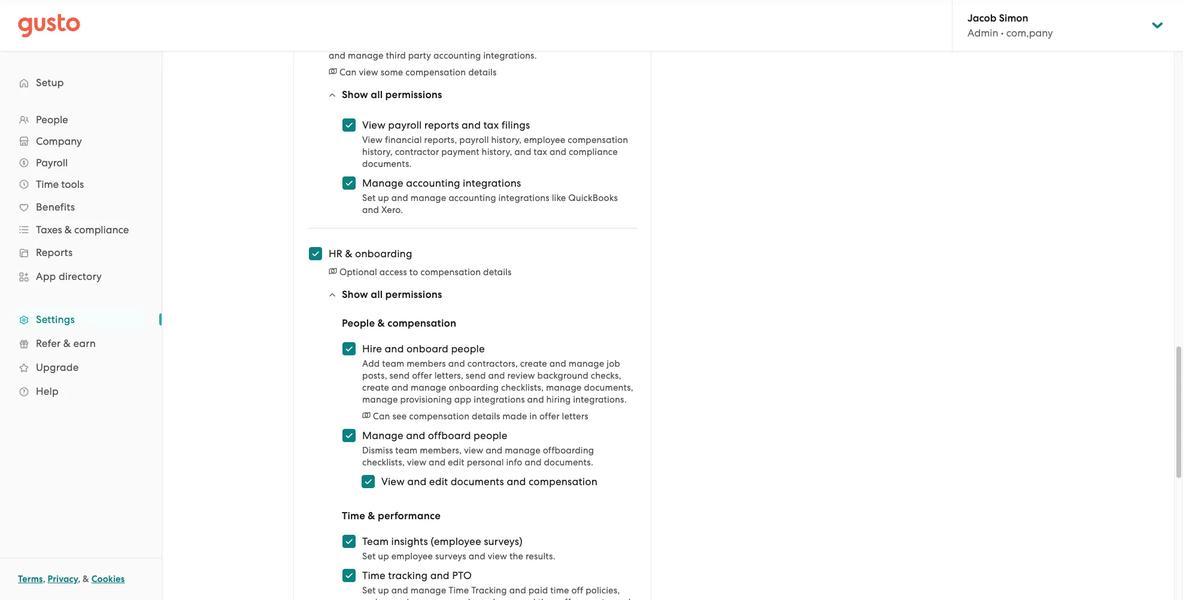 Task type: describe. For each thing, give the bounding box(es) containing it.
view for view and edit documents and compensation
[[381, 476, 405, 488]]

& left cookies "button"
[[83, 574, 89, 585]]

1 all from the top
[[371, 89, 383, 101]]

0 horizontal spatial employee
[[391, 551, 433, 562]]

privacy
[[48, 574, 78, 585]]

job
[[607, 359, 620, 369]]

quickbooks
[[568, 193, 618, 204]]

terms
[[18, 574, 43, 585]]

0 vertical spatial onboarding
[[355, 248, 412, 260]]

posts,
[[362, 371, 387, 381]]

employee inside "view financial reports, payroll history, employee compensation history, contractor payment history, and tax and compliance documents."
[[524, 135, 565, 145]]

1 vertical spatial time
[[538, 598, 557, 601]]

view left some
[[359, 67, 378, 78]]

like
[[552, 193, 566, 204]]

compensation up hire and onboard people
[[387, 317, 456, 330]]

accounting inside set up and manage accounting integrations like quickbooks and xero.
[[449, 193, 496, 204]]

& for earn
[[63, 338, 71, 350]]

hire and onboard people element
[[362, 358, 636, 423]]

review inside add team members and contractors, create and manage job posts, send offer letters, send and review background checks, create and manage onboarding checklists, manage documents, manage provisioning app integrations and hiring integrations.
[[507, 371, 535, 381]]

onboard
[[406, 343, 448, 355]]

time inside set up and manage time tracking and paid time off policies, review and approve employee hours and time off requests, an
[[449, 586, 469, 596]]

•
[[1001, 27, 1004, 39]]

list containing people
[[0, 109, 162, 404]]

add
[[362, 359, 380, 369]]

details for optional access to compensation details
[[483, 267, 512, 278]]

members
[[407, 359, 446, 369]]

1 show all permissions from the top
[[342, 89, 442, 101]]

tax inside "view financial reports, payroll history, employee compensation history, contractor payment history, and tax and compliance documents."
[[534, 147, 547, 157]]

can for can see compensation details made in offer letters
[[373, 411, 390, 422]]

set up employee surveys and view the results.
[[362, 551, 555, 562]]

set for team insights (employee surveys)
[[362, 551, 376, 562]]

hr
[[329, 248, 342, 260]]

can view some compensation details
[[339, 67, 497, 78]]

pto
[[452, 570, 472, 582]]

& for compensation
[[378, 317, 385, 330]]

terms , privacy , & cookies
[[18, 574, 125, 585]]

optional access to compensation details
[[339, 267, 512, 278]]

view reports, information and documents about payroll and payments, and manage third party accounting integrations.
[[329, 38, 631, 61]]

cookies
[[91, 574, 125, 585]]

1 horizontal spatial offer
[[539, 411, 560, 422]]

people for people
[[36, 114, 68, 126]]

manage up checks,
[[569, 359, 604, 369]]

approve
[[411, 598, 447, 601]]

& for performance
[[368, 510, 375, 523]]

compensation down offboarding
[[529, 476, 597, 488]]

0 vertical spatial tax
[[483, 119, 499, 131]]

2 show from the top
[[342, 289, 368, 301]]

in
[[529, 411, 537, 422]]

setup link
[[12, 72, 150, 93]]

benefits link
[[12, 196, 150, 218]]

manage up provisioning
[[411, 383, 446, 393]]

& for compliance
[[65, 224, 72, 236]]

filings
[[502, 119, 530, 131]]

benefits
[[36, 201, 75, 213]]

surveys
[[435, 551, 466, 562]]

integrations inside set up and manage accounting integrations like quickbooks and xero.
[[498, 193, 550, 204]]

help link
[[12, 381, 150, 402]]

app
[[36, 271, 56, 283]]

payment
[[441, 147, 479, 157]]

refer & earn link
[[12, 333, 150, 354]]

cookies button
[[91, 572, 125, 587]]

compensation inside hire and onboard people element
[[409, 411, 470, 422]]

letters,
[[434, 371, 463, 381]]

checklists, inside dismiss team members, view and manage offboarding checklists, view and edit personal info and documents.
[[362, 457, 405, 468]]

hours
[[493, 598, 516, 601]]

info
[[506, 457, 522, 468]]

the
[[509, 551, 523, 562]]

hire
[[362, 343, 382, 355]]

payroll button
[[12, 152, 150, 174]]

time tools button
[[12, 174, 150, 195]]

about
[[507, 38, 533, 49]]

reports, inside view reports, information and documents about payroll and payments, and manage third party accounting integrations.
[[351, 38, 384, 49]]

1 vertical spatial documents
[[451, 476, 504, 488]]

company
[[36, 135, 82, 147]]

refer
[[36, 338, 61, 350]]

members,
[[420, 445, 462, 456]]

0 horizontal spatial payroll
[[388, 119, 422, 131]]

view for view payroll reports and tax filings
[[362, 119, 386, 131]]

settings
[[36, 314, 75, 326]]

setup
[[36, 77, 64, 89]]

reports
[[36, 247, 73, 259]]

access
[[379, 267, 407, 278]]

1 horizontal spatial create
[[520, 359, 547, 369]]

add team members and contractors, create and manage job posts, send offer letters, send and review background checks, create and manage onboarding checklists, manage documents, manage provisioning app integrations and hiring integrations.
[[362, 359, 633, 405]]

reports link
[[12, 242, 150, 263]]

financial
[[385, 135, 422, 145]]

team
[[362, 536, 389, 548]]

manage for manage accounting integrations
[[362, 177, 403, 189]]

hr & onboarding
[[329, 248, 412, 260]]

settings link
[[12, 309, 150, 331]]

set for manage accounting integrations
[[362, 193, 376, 204]]

team for add
[[382, 359, 404, 369]]

HR & onboarding checkbox
[[302, 241, 329, 267]]

2 , from the left
[[78, 574, 80, 585]]

0 vertical spatial time
[[550, 586, 569, 596]]

time for time tracking and pto
[[362, 570, 386, 582]]

1 send from the left
[[389, 371, 410, 381]]

view down "surveys)"
[[488, 551, 507, 562]]

up for time
[[378, 586, 389, 596]]

results.
[[526, 551, 555, 562]]

manage inside set up and manage time tracking and paid time off policies, review and approve employee hours and time off requests, an
[[411, 586, 446, 596]]

tracking
[[471, 586, 507, 596]]

refer & earn
[[36, 338, 96, 350]]

documents inside view reports, information and documents about payroll and payments, and manage third party accounting integrations.
[[458, 38, 505, 49]]

View and edit documents and compensation checkbox
[[355, 469, 381, 495]]

can see compensation details made in offer letters
[[371, 411, 588, 422]]

up for team
[[378, 551, 389, 562]]

information
[[387, 38, 436, 49]]

offer inside add team members and contractors, create and manage job posts, send offer letters, send and review background checks, create and manage onboarding checklists, manage documents, manage provisioning app integrations and hiring integrations.
[[412, 371, 432, 381]]

manage down background
[[546, 383, 582, 393]]

reports
[[424, 119, 459, 131]]

contractor
[[395, 147, 439, 157]]

manage inside set up and manage accounting integrations like quickbooks and xero.
[[411, 193, 446, 204]]

time for time tools
[[36, 178, 59, 190]]

app
[[454, 395, 471, 405]]

background
[[537, 371, 588, 381]]

compliance inside "view financial reports, payroll history, employee compensation history, contractor payment history, and tax and compliance documents."
[[569, 147, 618, 157]]

people for manage and offboard people
[[474, 430, 507, 442]]

dismiss
[[362, 445, 393, 456]]

employee inside set up and manage time tracking and paid time off policies, review and approve employee hours and time off requests, an
[[449, 598, 491, 601]]

can for can view some compensation details
[[339, 67, 357, 78]]

view down members,
[[407, 457, 426, 468]]

home image
[[18, 13, 80, 37]]

2 send from the left
[[466, 371, 486, 381]]

performance
[[378, 510, 441, 523]]

xero.
[[381, 205, 403, 216]]



Task type: locate. For each thing, give the bounding box(es) containing it.
0 vertical spatial up
[[378, 193, 389, 204]]

details inside hire and onboard people element
[[472, 411, 500, 422]]

0 horizontal spatial compliance
[[74, 224, 129, 236]]

team for dismiss
[[395, 445, 418, 456]]

manage for manage and offboard people
[[362, 430, 403, 442]]

show all permissions down some
[[342, 89, 442, 101]]

2 set from the top
[[362, 551, 376, 562]]

payroll
[[36, 157, 68, 169]]

integrations. down 'documents,'
[[573, 395, 627, 405]]

contractors,
[[467, 359, 518, 369]]

2 up from the top
[[378, 551, 389, 562]]

up inside set up and manage time tracking and paid time off policies, review and approve employee hours and time off requests, an
[[378, 586, 389, 596]]

1 vertical spatial onboarding
[[449, 383, 499, 393]]

payroll up the financial
[[388, 119, 422, 131]]

1 horizontal spatial integrations.
[[573, 395, 627, 405]]

manage up info
[[505, 445, 541, 456]]

reports, down reports
[[424, 135, 457, 145]]

0 vertical spatial documents.
[[362, 159, 412, 169]]

payroll inside view reports, information and documents about payroll and payments, and manage third party accounting integrations.
[[535, 38, 565, 49]]

set inside set up and manage time tracking and paid time off policies, review and approve employee hours and time off requests, an
[[362, 586, 376, 596]]

0 vertical spatial reports,
[[351, 38, 384, 49]]

1 vertical spatial create
[[362, 383, 389, 393]]

offer right "in"
[[539, 411, 560, 422]]

review inside set up and manage time tracking and paid time off policies, review and approve employee hours and time off requests, an
[[362, 598, 390, 601]]

manage down posts,
[[362, 395, 398, 405]]

0 vertical spatial integrations.
[[483, 50, 537, 61]]

com,pany
[[1006, 27, 1053, 39]]

list
[[0, 109, 162, 404]]

set up and manage time tracking and paid time off policies, review and approve employee hours and time off requests, an
[[362, 586, 631, 601]]

tools
[[61, 178, 84, 190]]

1 horizontal spatial documents.
[[544, 457, 593, 468]]

create
[[520, 359, 547, 369], [362, 383, 389, 393]]

payroll right about at the left top of the page
[[535, 38, 565, 49]]

1 vertical spatial payroll
[[388, 119, 422, 131]]

1 vertical spatial show
[[342, 289, 368, 301]]

all down some
[[371, 89, 383, 101]]

0 horizontal spatial offer
[[412, 371, 432, 381]]

0 vertical spatial edit
[[448, 457, 464, 468]]

people inside dropdown button
[[36, 114, 68, 126]]

manage and offboard people
[[362, 430, 507, 442]]

manage up approve
[[411, 586, 446, 596]]

onboarding up the app
[[449, 383, 499, 393]]

insights
[[391, 536, 428, 548]]

0 vertical spatial payroll
[[535, 38, 565, 49]]

0 vertical spatial off
[[571, 586, 583, 596]]

permissions
[[385, 89, 442, 101], [385, 289, 442, 301]]

0 vertical spatial employee
[[524, 135, 565, 145]]

manage up 'dismiss'
[[362, 430, 403, 442]]

set
[[362, 193, 376, 204], [362, 551, 376, 562], [362, 586, 376, 596]]

& up team
[[368, 510, 375, 523]]

compensation up quickbooks on the top
[[568, 135, 628, 145]]

1 vertical spatial permissions
[[385, 289, 442, 301]]

people for people & compensation
[[342, 317, 375, 330]]

time down paid
[[538, 598, 557, 601]]

people up contractors,
[[451, 343, 485, 355]]

team up posts,
[[382, 359, 404, 369]]

1 horizontal spatial can
[[373, 411, 390, 422]]

to
[[409, 267, 418, 278]]

view and edit documents and compensation
[[381, 476, 597, 488]]

& left earn
[[63, 338, 71, 350]]

1 vertical spatial all
[[371, 289, 383, 301]]

people
[[36, 114, 68, 126], [342, 317, 375, 330]]

2 show all permissions from the top
[[342, 289, 442, 301]]

hire and onboard people
[[362, 343, 485, 355]]

checklists, down 'dismiss'
[[362, 457, 405, 468]]

integrations up set up and manage accounting integrations like quickbooks and xero.
[[463, 177, 521, 189]]

documents down personal
[[451, 476, 504, 488]]

3 up from the top
[[378, 586, 389, 596]]

view
[[359, 67, 378, 78], [464, 445, 483, 456], [407, 457, 426, 468], [488, 551, 507, 562]]

payroll inside "view financial reports, payroll history, employee compensation history, contractor payment history, and tax and compliance documents."
[[459, 135, 489, 145]]

integrations. inside view reports, information and documents about payroll and payments, and manage third party accounting integrations.
[[483, 50, 537, 61]]

integrations left like
[[498, 193, 550, 204]]

2 all from the top
[[371, 289, 383, 301]]

manage
[[348, 50, 384, 61], [411, 193, 446, 204], [569, 359, 604, 369], [411, 383, 446, 393], [546, 383, 582, 393], [362, 395, 398, 405], [505, 445, 541, 456], [411, 586, 446, 596]]

integrations up made
[[474, 395, 525, 405]]

people button
[[12, 109, 150, 131]]

made
[[502, 411, 527, 422]]

employee down insights
[[391, 551, 433, 562]]

reports, inside "view financial reports, payroll history, employee compensation history, contractor payment history, and tax and compliance documents."
[[424, 135, 457, 145]]

up inside set up and manage accounting integrations like quickbooks and xero.
[[378, 193, 389, 204]]

1 horizontal spatial payroll
[[459, 135, 489, 145]]

1 show from the top
[[342, 89, 368, 101]]

team insights (employee surveys)
[[362, 536, 523, 548]]

0 vertical spatial set
[[362, 193, 376, 204]]

view
[[329, 38, 349, 49], [362, 119, 386, 131], [362, 135, 383, 145], [381, 476, 405, 488]]

review down contractors,
[[507, 371, 535, 381]]

1 horizontal spatial reports,
[[424, 135, 457, 145]]

, left privacy
[[43, 574, 45, 585]]

dismiss team members, view and manage offboarding checklists, view and edit personal info and documents.
[[362, 445, 594, 468]]

2 permissions from the top
[[385, 289, 442, 301]]

set inside set up and manage accounting integrations like quickbooks and xero.
[[362, 193, 376, 204]]

taxes
[[36, 224, 62, 236]]

can left some
[[339, 67, 357, 78]]

requests,
[[573, 598, 612, 601]]

employee down tracking
[[449, 598, 491, 601]]

1 vertical spatial checklists,
[[362, 457, 405, 468]]

2 vertical spatial details
[[472, 411, 500, 422]]

0 vertical spatial review
[[507, 371, 535, 381]]

view payroll reports and tax filings
[[362, 119, 530, 131]]

edit inside dismiss team members, view and manage offboarding checklists, view and edit personal info and documents.
[[448, 457, 464, 468]]

accounting down contractor
[[406, 177, 460, 189]]

up down 'tracking' at the bottom of the page
[[378, 586, 389, 596]]

time down 'pto'
[[449, 586, 469, 596]]

1 vertical spatial compliance
[[74, 224, 129, 236]]

company button
[[12, 131, 150, 152]]

documents. down the financial
[[362, 159, 412, 169]]

offboarding
[[543, 445, 594, 456]]

0 horizontal spatial ,
[[43, 574, 45, 585]]

view for view financial reports, payroll history, employee compensation history, contractor payment history, and tax and compliance documents.
[[362, 135, 383, 145]]

letters
[[562, 411, 588, 422]]

admin
[[968, 27, 998, 39]]

0 vertical spatial all
[[371, 89, 383, 101]]

see
[[392, 411, 407, 422]]

0 horizontal spatial checklists,
[[362, 457, 405, 468]]

1 vertical spatial accounting
[[406, 177, 460, 189]]

2 vertical spatial integrations
[[474, 395, 525, 405]]

1 vertical spatial set
[[362, 551, 376, 562]]

edit
[[448, 457, 464, 468], [429, 476, 448, 488]]

(employee
[[431, 536, 481, 548]]

documents. inside "view financial reports, payroll history, employee compensation history, contractor payment history, and tax and compliance documents."
[[362, 159, 412, 169]]

time tools
[[36, 178, 84, 190]]

view up personal
[[464, 445, 483, 456]]

manage accounting integrations
[[362, 177, 521, 189]]

up for manage
[[378, 193, 389, 204]]

0 vertical spatial people
[[36, 114, 68, 126]]

0 vertical spatial compliance
[[569, 147, 618, 157]]

people & compensation
[[342, 317, 456, 330]]

1 vertical spatial tax
[[534, 147, 547, 157]]

view inside view reports, information and documents about payroll and payments, and manage third party accounting integrations.
[[329, 38, 349, 49]]

reports, up some
[[351, 38, 384, 49]]

0 vertical spatial can
[[339, 67, 357, 78]]

compensation inside "view financial reports, payroll history, employee compensation history, contractor payment history, and tax and compliance documents."
[[568, 135, 628, 145]]

0 horizontal spatial onboarding
[[355, 248, 412, 260]]

create up background
[[520, 359, 547, 369]]

payroll
[[535, 38, 565, 49], [388, 119, 422, 131], [459, 135, 489, 145]]

accounting right party
[[433, 50, 481, 61]]

0 vertical spatial accounting
[[433, 50, 481, 61]]

documents. down offboarding
[[544, 457, 593, 468]]

& inside dropdown button
[[65, 224, 72, 236]]

accounting down manage accounting integrations
[[449, 193, 496, 204]]

2 vertical spatial set
[[362, 586, 376, 596]]

0 vertical spatial create
[[520, 359, 547, 369]]

1 manage from the top
[[362, 177, 403, 189]]

hiring
[[546, 395, 571, 405]]

1 , from the left
[[43, 574, 45, 585]]

1 up from the top
[[378, 193, 389, 204]]

set for time tracking and pto
[[362, 586, 376, 596]]

time for time & performance
[[342, 510, 365, 523]]

0 vertical spatial offer
[[412, 371, 432, 381]]

documents. inside dismiss team members, view and manage offboarding checklists, view and edit personal info and documents.
[[544, 457, 593, 468]]

1 vertical spatial integrations
[[498, 193, 550, 204]]

create down posts,
[[362, 383, 389, 393]]

checklists,
[[501, 383, 544, 393], [362, 457, 405, 468]]

people up company
[[36, 114, 68, 126]]

view financial reports, payroll history, employee compensation history, contractor payment history, and tax and compliance documents.
[[362, 135, 628, 169]]

set up and manage accounting integrations like quickbooks and xero.
[[362, 193, 618, 216]]

2 vertical spatial up
[[378, 586, 389, 596]]

tracking
[[388, 570, 428, 582]]

0 vertical spatial people
[[451, 343, 485, 355]]

time up team
[[342, 510, 365, 523]]

manage inside dismiss team members, view and manage offboarding checklists, view and edit personal info and documents.
[[505, 445, 541, 456]]

earn
[[73, 338, 96, 350]]

1 vertical spatial offer
[[539, 411, 560, 422]]

0 horizontal spatial review
[[362, 598, 390, 601]]

2 manage from the top
[[362, 430, 403, 442]]

1 horizontal spatial people
[[342, 317, 375, 330]]

off left requests, at the bottom of page
[[559, 598, 571, 601]]

0 horizontal spatial integrations.
[[483, 50, 537, 61]]

0 vertical spatial documents
[[458, 38, 505, 49]]

checklists, up made
[[501, 383, 544, 393]]

show all permissions
[[342, 89, 442, 101], [342, 289, 442, 301]]

can left see
[[373, 411, 390, 422]]

integrations. down about at the left top of the page
[[483, 50, 537, 61]]

time & performance
[[342, 510, 441, 523]]

accounting inside view reports, information and documents about payroll and payments, and manage third party accounting integrations.
[[433, 50, 481, 61]]

permissions down can view some compensation details
[[385, 89, 442, 101]]

None checkbox
[[336, 112, 362, 138], [336, 170, 362, 196], [336, 336, 362, 362], [336, 423, 362, 449], [336, 112, 362, 138], [336, 170, 362, 196], [336, 336, 362, 362], [336, 423, 362, 449]]

1 vertical spatial integrations.
[[573, 395, 627, 405]]

0 horizontal spatial off
[[559, 598, 571, 601]]

party
[[408, 50, 431, 61]]

1 horizontal spatial tax
[[534, 147, 547, 157]]

0 horizontal spatial send
[[389, 371, 410, 381]]

and
[[439, 38, 456, 49], [567, 38, 584, 49], [329, 50, 346, 61], [462, 119, 481, 131], [514, 147, 531, 157], [550, 147, 566, 157], [391, 193, 408, 204], [362, 205, 379, 216], [385, 343, 404, 355], [448, 359, 465, 369], [549, 359, 566, 369], [488, 371, 505, 381], [392, 383, 408, 393], [527, 395, 544, 405], [406, 430, 425, 442], [486, 445, 503, 456], [429, 457, 446, 468], [525, 457, 542, 468], [407, 476, 427, 488], [507, 476, 526, 488], [469, 551, 485, 562], [430, 570, 450, 582], [391, 586, 408, 596], [509, 586, 526, 596], [392, 598, 409, 601], [519, 598, 536, 601]]

details
[[468, 67, 497, 78], [483, 267, 512, 278], [472, 411, 500, 422]]

1 vertical spatial up
[[378, 551, 389, 562]]

2 horizontal spatial employee
[[524, 135, 565, 145]]

1 vertical spatial people
[[474, 430, 507, 442]]

team right 'dismiss'
[[395, 445, 418, 456]]

0 vertical spatial integrations
[[463, 177, 521, 189]]

0 horizontal spatial documents.
[[362, 159, 412, 169]]

up up xero.
[[378, 193, 389, 204]]

reports,
[[351, 38, 384, 49], [424, 135, 457, 145]]

taxes & compliance button
[[12, 219, 150, 241]]

1 vertical spatial documents.
[[544, 457, 593, 468]]

time tracking and pto
[[362, 570, 472, 582]]

documents left about at the left top of the page
[[458, 38, 505, 49]]

details for can view some compensation details
[[468, 67, 497, 78]]

time left 'tracking' at the bottom of the page
[[362, 570, 386, 582]]

directory
[[59, 271, 102, 283]]

off up requests, at the bottom of page
[[571, 586, 583, 596]]

0 horizontal spatial can
[[339, 67, 357, 78]]

manage up xero.
[[362, 177, 403, 189]]

manage down manage accounting integrations
[[411, 193, 446, 204]]

1 horizontal spatial ,
[[78, 574, 80, 585]]

1 vertical spatial can
[[373, 411, 390, 422]]

employee down "filings"
[[524, 135, 565, 145]]

1 vertical spatial manage
[[362, 430, 403, 442]]

time
[[36, 178, 59, 190], [342, 510, 365, 523], [362, 570, 386, 582], [449, 586, 469, 596]]

1 vertical spatial review
[[362, 598, 390, 601]]

some
[[381, 67, 403, 78]]

send right posts,
[[389, 371, 410, 381]]

0 vertical spatial manage
[[362, 177, 403, 189]]

1 horizontal spatial onboarding
[[449, 383, 499, 393]]

1 horizontal spatial review
[[507, 371, 535, 381]]

surveys)
[[484, 536, 523, 548]]

& right taxes
[[65, 224, 72, 236]]

jacob
[[968, 12, 997, 25]]

gusto navigation element
[[0, 51, 162, 423]]

& up hire at bottom left
[[378, 317, 385, 330]]

compensation down party
[[406, 67, 466, 78]]

taxes & compliance
[[36, 224, 129, 236]]

1 horizontal spatial employee
[[449, 598, 491, 601]]

manage left third
[[348, 50, 384, 61]]

2 vertical spatial accounting
[[449, 193, 496, 204]]

0 horizontal spatial people
[[36, 114, 68, 126]]

privacy link
[[48, 574, 78, 585]]

compensation up the manage and offboard people
[[409, 411, 470, 422]]

0 vertical spatial permissions
[[385, 89, 442, 101]]

simon
[[999, 12, 1028, 25]]

permissions down to
[[385, 289, 442, 301]]

time right paid
[[550, 586, 569, 596]]

0 vertical spatial checklists,
[[501, 383, 544, 393]]

,
[[43, 574, 45, 585], [78, 574, 80, 585]]

compliance up quickbooks on the top
[[569, 147, 618, 157]]

1 horizontal spatial compliance
[[569, 147, 618, 157]]

policies,
[[586, 586, 620, 596]]

send down contractors,
[[466, 371, 486, 381]]

can inside hire and onboard people element
[[373, 411, 390, 422]]

documents,
[[584, 383, 633, 393]]

1 horizontal spatial checklists,
[[501, 383, 544, 393]]

onboarding up access at the left top of page
[[355, 248, 412, 260]]

tax
[[483, 119, 499, 131], [534, 147, 547, 157]]

integrations inside add team members and contractors, create and manage job posts, send offer letters, send and review background checks, create and manage onboarding checklists, manage documents, manage provisioning app integrations and hiring integrations.
[[474, 395, 525, 405]]

people for hire and onboard people
[[451, 343, 485, 355]]

1 vertical spatial team
[[395, 445, 418, 456]]

compensation right to
[[420, 267, 481, 278]]

team inside add team members and contractors, create and manage job posts, send offer letters, send and review background checks, create and manage onboarding checklists, manage documents, manage provisioning app integrations and hiring integrations.
[[382, 359, 404, 369]]

0 horizontal spatial create
[[362, 383, 389, 393]]

& for onboarding
[[345, 248, 352, 260]]

integrations. inside add team members and contractors, create and manage job posts, send offer letters, send and review background checks, create and manage onboarding checklists, manage documents, manage provisioning app integrations and hiring integrations.
[[573, 395, 627, 405]]

1 vertical spatial off
[[559, 598, 571, 601]]

1 vertical spatial show all permissions
[[342, 289, 442, 301]]

3 set from the top
[[362, 586, 376, 596]]

1 vertical spatial employee
[[391, 551, 433, 562]]

integrations
[[463, 177, 521, 189], [498, 193, 550, 204], [474, 395, 525, 405]]

None checkbox
[[336, 529, 362, 555], [336, 563, 362, 589], [336, 529, 362, 555], [336, 563, 362, 589]]

0 vertical spatial team
[[382, 359, 404, 369]]

all down access at the left top of page
[[371, 289, 383, 301]]

0 vertical spatial show
[[342, 89, 368, 101]]

jacob simon admin • com,pany
[[968, 12, 1053, 39]]

app directory link
[[12, 266, 150, 287]]

payments,
[[586, 38, 631, 49]]

0 horizontal spatial reports,
[[351, 38, 384, 49]]

compliance inside dropdown button
[[74, 224, 129, 236]]

0 horizontal spatial tax
[[483, 119, 499, 131]]

2 vertical spatial payroll
[[459, 135, 489, 145]]

review down 'tracking' at the bottom of the page
[[362, 598, 390, 601]]

compliance
[[569, 147, 618, 157], [74, 224, 129, 236]]

compliance up reports link
[[74, 224, 129, 236]]

view for view reports, information and documents about payroll and payments, and manage third party accounting integrations.
[[329, 38, 349, 49]]

1 horizontal spatial off
[[571, 586, 583, 596]]

people down the can see compensation details made in offer letters
[[474, 430, 507, 442]]

people up hire at bottom left
[[342, 317, 375, 330]]

accounting
[[433, 50, 481, 61], [406, 177, 460, 189], [449, 193, 496, 204]]

2 vertical spatial employee
[[449, 598, 491, 601]]

time down payroll
[[36, 178, 59, 190]]

view inside "view financial reports, payroll history, employee compensation history, contractor payment history, and tax and compliance documents."
[[362, 135, 383, 145]]

onboarding inside add team members and contractors, create and manage job posts, send offer letters, send and review background checks, create and manage onboarding checklists, manage documents, manage provisioning app integrations and hiring integrations.
[[449, 383, 499, 393]]

time inside dropdown button
[[36, 178, 59, 190]]

0 vertical spatial show all permissions
[[342, 89, 442, 101]]

checklists, inside add team members and contractors, create and manage job posts, send offer letters, send and review background checks, create and manage onboarding checklists, manage documents, manage provisioning app integrations and hiring integrations.
[[501, 383, 544, 393]]

checks,
[[591, 371, 621, 381]]

team inside dismiss team members, view and manage offboarding checklists, view and edit personal info and documents.
[[395, 445, 418, 456]]

0 vertical spatial details
[[468, 67, 497, 78]]

up down team
[[378, 551, 389, 562]]

1 set from the top
[[362, 193, 376, 204]]

payroll up payment
[[459, 135, 489, 145]]

team
[[382, 359, 404, 369], [395, 445, 418, 456]]

2 horizontal spatial payroll
[[535, 38, 565, 49]]

offer down members
[[412, 371, 432, 381]]

show all permissions down access at the left top of page
[[342, 289, 442, 301]]

1 permissions from the top
[[385, 89, 442, 101]]

& right hr
[[345, 248, 352, 260]]

documents
[[458, 38, 505, 49], [451, 476, 504, 488]]

1 vertical spatial people
[[342, 317, 375, 330]]

1 vertical spatial reports,
[[424, 135, 457, 145]]

1 vertical spatial edit
[[429, 476, 448, 488]]

, left cookies "button"
[[78, 574, 80, 585]]

manage inside view reports, information and documents about payroll and payments, and manage third party accounting integrations.
[[348, 50, 384, 61]]



Task type: vqa. For each thing, say whether or not it's contained in the screenshot.
Back To Timeline
no



